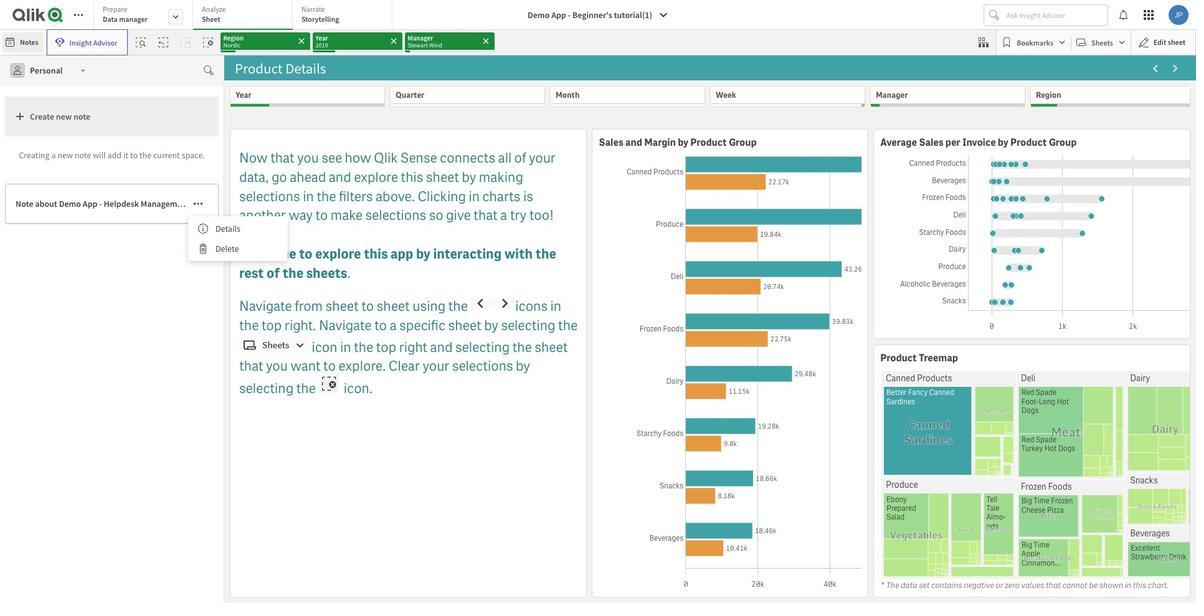 Task type: describe. For each thing, give the bounding box(es) containing it.
management
[[141, 198, 190, 209]]

note
[[16, 198, 33, 209]]

the
[[886, 580, 899, 590]]

space.
[[182, 149, 205, 161]]

to down continue to explore this app by interacting with the rest of the sheets
[[361, 297, 374, 315]]

tutorial(1)
[[614, 9, 652, 21]]

new inside button
[[56, 111, 72, 122]]

16,
[[235, 198, 246, 209]]

0 horizontal spatial a
[[51, 149, 56, 161]]

in the top right. navigate to a specific sheet by selecting the
[[239, 297, 578, 334]]

in inside icon in the top right and selecting the sheet that you want to explore.
[[340, 338, 351, 356]]

data
[[103, 14, 118, 24]]

see
[[322, 149, 342, 167]]

be
[[1089, 580, 1098, 590]]

by inside continue to explore this app by interacting with the rest of the sheets
[[416, 245, 431, 263]]

manager
[[876, 90, 908, 100]]

product treemap
[[881, 351, 958, 364]]

way
[[289, 207, 313, 225]]

region element
[[1036, 90, 1061, 100]]

in up the give on the left top of the page
[[469, 187, 480, 205]]

cannot
[[1062, 580, 1087, 590]]

this inside now that you see how qlik sense connects all of your data, go ahead and explore this sheet by making selections in the filters above. clicking in charts is another way to make selections so give that a try too!
[[401, 168, 423, 186]]

using
[[413, 297, 446, 315]]

with
[[504, 245, 533, 263]]

average sales per invoice by product group
[[881, 136, 1077, 149]]

you inside now that you see how qlik sense connects all of your data, go ahead and explore this sheet by making selections in the filters above. clicking in charts is another way to make selections so give that a try too!
[[297, 149, 319, 167]]

qlik
[[374, 149, 398, 167]]

quarter
[[396, 90, 425, 100]]

notes button
[[2, 32, 43, 52]]

of inside now that you see how qlik sense connects all of your data, go ahead and explore this sheet by making selections in the filters above. clicking in charts is another way to make selections so give that a try too!
[[514, 149, 526, 167]]

0 horizontal spatial navigate
[[239, 297, 292, 315]]

try
[[510, 207, 527, 225]]

app inside note about demo app - helpdesk management (november 16, 2023) button
[[83, 198, 97, 209]]

search notes image
[[204, 65, 214, 75]]

sheet inside in the top right. navigate to a specific sheet by selecting the
[[448, 316, 481, 334]]

note about demo app - helpdesk management (november 16, 2023) button
[[5, 184, 269, 224]]

contains
[[931, 580, 962, 590]]

analyze
[[202, 4, 226, 14]]

will
[[93, 149, 106, 161]]

current
[[153, 149, 180, 161]]

connects
[[440, 149, 495, 167]]

demo app - beginner's tutorial(1) button
[[520, 5, 676, 25]]

2 sales from the left
[[919, 136, 944, 149]]

step back image
[[159, 37, 169, 47]]

continue
[[239, 245, 296, 263]]

helpdesk
[[104, 198, 139, 209]]

sheet inside now that you see how qlik sense connects all of your data, go ahead and explore this sheet by making selections in the filters above. clicking in charts is another way to make selections so give that a try too!
[[426, 168, 459, 186]]

explore.
[[339, 357, 386, 375]]

chart.
[[1148, 580, 1169, 590]]

treemap
[[919, 351, 958, 364]]

filters
[[339, 187, 373, 205]]

1 vertical spatial note
[[75, 149, 91, 161]]

create new note
[[30, 111, 90, 122]]

2 horizontal spatial product
[[1011, 136, 1047, 149]]

manager element
[[876, 90, 908, 100]]

above.
[[376, 187, 415, 205]]

app
[[391, 245, 413, 263]]

this inside continue to explore this app by interacting with the rest of the sheets
[[364, 245, 388, 263]]

add
[[107, 149, 122, 161]]

*
[[881, 580, 884, 590]]

note about demo app - helpdesk management (november 16, 2023)
[[16, 198, 269, 209]]

values
[[1021, 580, 1044, 590]]

now that you see how qlik sense connects all of your data, go ahead and explore this sheet by making selections in the filters above. clicking in charts is another way to make selections so give that a try too!
[[239, 149, 556, 225]]

app inside demo app - beginner's tutorial(1) button
[[551, 9, 566, 21]]

sense
[[401, 149, 437, 167]]

demo app - beginner's tutorial(1)
[[528, 9, 652, 21]]

selections inside clear your selections by selecting the
[[452, 357, 513, 375]]

to inside in the top right. navigate to a specific sheet by selecting the
[[374, 316, 387, 334]]

1 vertical spatial new
[[57, 149, 73, 161]]

average sales per invoice by product group application
[[874, 129, 1191, 339]]

shown
[[1099, 580, 1123, 590]]

or
[[996, 580, 1003, 590]]

sheet
[[202, 14, 220, 24]]

top inside icon in the top right and selecting the sheet that you want to explore.
[[376, 338, 396, 356]]

interacting
[[433, 245, 502, 263]]

margin
[[644, 136, 676, 149]]

bookmarks button
[[1000, 32, 1069, 52]]

storytelling
[[302, 14, 339, 24]]

prepare
[[103, 4, 127, 14]]

selections tool image
[[979, 37, 989, 47]]

a inside now that you see how qlik sense connects all of your data, go ahead and explore this sheet by making selections in the filters above. clicking in charts is another way to make selections so give that a try too!
[[500, 207, 507, 225]]

charts
[[482, 187, 521, 205]]

how
[[345, 149, 371, 167]]

* the data set contains negative or zero values that cannot be shown in this chart.
[[881, 580, 1169, 590]]

your inside clear your selections by selecting the
[[423, 357, 450, 375]]

sheet inside edit sheet 'button'
[[1168, 37, 1186, 47]]

selecting inside clear your selections by selecting the
[[239, 380, 294, 398]]

group inside average sales per invoice by product group application
[[1049, 136, 1077, 149]]

1 horizontal spatial selections
[[365, 207, 426, 225]]

navigate inside in the top right. navigate to a specific sheet by selecting the
[[319, 316, 372, 334]]

clear
[[389, 357, 420, 375]]

negative
[[964, 580, 994, 590]]

to inside now that you see how qlik sense connects all of your data, go ahead and explore this sheet by making selections in the filters above. clicking in charts is another way to make selections so give that a try too!
[[315, 207, 328, 225]]

zero
[[1005, 580, 1020, 590]]

right
[[399, 338, 428, 356]]

creating
[[19, 149, 50, 161]]

is
[[523, 187, 533, 205]]

give
[[446, 207, 471, 225]]

and inside application
[[625, 136, 642, 149]]

icon in the top right and selecting the sheet that you want to explore.
[[239, 338, 568, 375]]

selecting inside icon in the top right and selecting the sheet that you want to explore.
[[455, 338, 510, 356]]

product inside "application"
[[881, 351, 917, 364]]

continue to explore this app by interacting with the rest of the sheets
[[239, 245, 557, 282]]

your inside now that you see how qlik sense connects all of your data, go ahead and explore this sheet by making selections in the filters above. clicking in charts is another way to make selections so give that a try too!
[[529, 149, 556, 167]]

edit
[[1154, 37, 1167, 47]]

1 horizontal spatial demo
[[528, 9, 550, 21]]

of inside continue to explore this app by interacting with the rest of the sheets
[[267, 264, 280, 282]]

beginner's
[[573, 9, 612, 21]]

the inside clear your selections by selecting the
[[296, 380, 316, 398]]

by inside in the top right. navigate to a specific sheet by selecting the
[[484, 316, 498, 334]]

tab list containing prepare
[[93, 0, 397, 31]]

month
[[556, 90, 580, 100]]

specific
[[399, 316, 446, 334]]



Task type: locate. For each thing, give the bounding box(es) containing it.
1 vertical spatial you
[[266, 357, 288, 375]]

year
[[236, 90, 251, 100]]

of right all
[[514, 149, 526, 167]]

note right the create
[[74, 111, 90, 122]]

(november
[[191, 198, 233, 209]]

1 vertical spatial of
[[267, 264, 280, 282]]

.
[[347, 264, 351, 282]]

of down continue
[[267, 264, 280, 282]]

year element
[[236, 90, 251, 100]]

your right all
[[529, 149, 556, 167]]

icon
[[312, 338, 337, 356]]

0 horizontal spatial selections
[[239, 187, 300, 205]]

group down week element
[[729, 136, 757, 149]]

manager
[[119, 14, 148, 24]]

this left chart.
[[1133, 580, 1146, 590]]

that inside "application"
[[1046, 580, 1061, 590]]

0 vertical spatial explore
[[354, 168, 398, 186]]

navigate down navigate from sheet to sheet using the
[[319, 316, 372, 334]]

data
[[901, 580, 917, 590]]

0 horizontal spatial app
[[83, 198, 97, 209]]

1 group from the left
[[729, 136, 757, 149]]

this left app
[[364, 245, 388, 263]]

your down right at the left bottom
[[423, 357, 450, 375]]

month element
[[556, 90, 580, 100]]

0 vertical spatial -
[[568, 9, 571, 21]]

sheets
[[306, 264, 347, 282]]

explore inside now that you see how qlik sense connects all of your data, go ahead and explore this sheet by making selections in the filters above. clicking in charts is another way to make selections so give that a try too!
[[354, 168, 398, 186]]

that right values
[[1046, 580, 1061, 590]]

and left "margin"
[[625, 136, 642, 149]]

and down see
[[329, 168, 351, 186]]

a left try on the left
[[500, 207, 507, 225]]

0 horizontal spatial this
[[364, 245, 388, 263]]

0 horizontal spatial of
[[267, 264, 280, 282]]

and inside icon in the top right and selecting the sheet that you want to explore.
[[430, 338, 453, 356]]

demo right about
[[59, 198, 81, 209]]

sheet
[[1168, 37, 1186, 47], [426, 168, 459, 186], [326, 297, 359, 315], [377, 297, 410, 315], [448, 316, 481, 334], [535, 338, 568, 356]]

by inside now that you see how qlik sense connects all of your data, go ahead and explore this sheet by making selections in the filters above. clicking in charts is another way to make selections so give that a try too!
[[462, 168, 476, 186]]

1 horizontal spatial app
[[551, 9, 566, 21]]

2 vertical spatial selecting
[[239, 380, 294, 398]]

selecting
[[501, 316, 555, 334], [455, 338, 510, 356], [239, 380, 294, 398]]

0 horizontal spatial group
[[729, 136, 757, 149]]

group down region in the top of the page
[[1049, 136, 1077, 149]]

0 vertical spatial of
[[514, 149, 526, 167]]

0 vertical spatial this
[[401, 168, 423, 186]]

the inside now that you see how qlik sense connects all of your data, go ahead and explore this sheet by making selections in the filters above. clicking in charts is another way to make selections so give that a try too!
[[317, 187, 336, 205]]

to down navigate from sheet to sheet using the
[[374, 316, 387, 334]]

0 horizontal spatial product
[[691, 136, 727, 149]]

1 sales from the left
[[599, 136, 623, 149]]

0 horizontal spatial demo
[[59, 198, 81, 209]]

so
[[429, 207, 443, 225]]

navigate down 'rest'
[[239, 297, 292, 315]]

0 vertical spatial new
[[56, 111, 72, 122]]

sheets button
[[1074, 32, 1128, 52]]

product right "margin"
[[691, 136, 727, 149]]

0 vertical spatial selections
[[239, 187, 300, 205]]

product treemap * the data set contains negative or zero values that cannot be shown in this chart. application
[[874, 344, 1196, 598]]

delete
[[216, 243, 239, 254]]

0 vertical spatial note
[[74, 111, 90, 122]]

sheet right from
[[326, 297, 359, 315]]

of
[[514, 149, 526, 167], [267, 264, 280, 282]]

to down icon
[[323, 357, 336, 375]]

data,
[[239, 168, 269, 186]]

application
[[0, 0, 1196, 603], [230, 129, 587, 598]]

and right right at the left bottom
[[430, 338, 453, 356]]

sheet up the specific
[[377, 297, 410, 315]]

sheet up clicking
[[426, 168, 459, 186]]

a
[[51, 149, 56, 161], [500, 207, 507, 225], [390, 316, 397, 334]]

2 vertical spatial and
[[430, 338, 453, 356]]

week element
[[716, 90, 736, 100]]

1 vertical spatial explore
[[315, 245, 361, 263]]

the
[[139, 149, 151, 161], [317, 187, 336, 205], [536, 245, 557, 263], [283, 264, 304, 282], [448, 297, 468, 315], [239, 316, 259, 334], [558, 316, 578, 334], [354, 338, 373, 356], [512, 338, 532, 356], [296, 380, 316, 398]]

product left treemap
[[881, 351, 917, 364]]

note inside button
[[74, 111, 90, 122]]

want
[[291, 357, 321, 375]]

by inside clear your selections by selecting the
[[516, 357, 530, 375]]

about
[[35, 198, 57, 209]]

1 vertical spatial navigate
[[319, 316, 372, 334]]

app left beginner's
[[551, 9, 566, 21]]

create
[[30, 111, 54, 122]]

explore
[[354, 168, 398, 186], [315, 245, 361, 263]]

1 horizontal spatial your
[[529, 149, 556, 167]]

edit sheet
[[1154, 37, 1186, 47]]

per
[[946, 136, 961, 149]]

0 vertical spatial and
[[625, 136, 642, 149]]

0 horizontal spatial you
[[266, 357, 288, 375]]

group inside sales and margin by product group application
[[729, 136, 757, 149]]

app left helpdesk
[[83, 198, 97, 209]]

0 vertical spatial app
[[551, 9, 566, 21]]

group
[[729, 136, 757, 149], [1049, 136, 1077, 149]]

create new note button
[[5, 97, 219, 136]]

sales and margin by product group application
[[592, 129, 927, 598]]

icons
[[515, 297, 548, 315]]

1 horizontal spatial sales
[[919, 136, 944, 149]]

tab list
[[93, 0, 397, 31]]

top inside in the top right. navigate to a specific sheet by selecting the
[[262, 316, 282, 334]]

this inside the product treemap * the data set contains negative or zero values that cannot be shown in this chart. "application"
[[1133, 580, 1146, 590]]

- left beginner's
[[568, 9, 571, 21]]

ahead
[[290, 168, 326, 186]]

clicking
[[418, 187, 466, 205]]

0 vertical spatial top
[[262, 316, 282, 334]]

1 horizontal spatial this
[[401, 168, 423, 186]]

creating a new note will add it to the current space.
[[19, 149, 205, 161]]

sheet down icons
[[535, 338, 568, 356]]

1 horizontal spatial group
[[1049, 136, 1077, 149]]

0 horizontal spatial -
[[99, 198, 102, 209]]

1 vertical spatial a
[[500, 207, 507, 225]]

navigate
[[239, 297, 292, 315], [319, 316, 372, 334]]

demo left beginner's
[[528, 9, 550, 21]]

to right it
[[130, 149, 138, 161]]

this
[[401, 168, 423, 186], [364, 245, 388, 263], [1133, 580, 1146, 590]]

notes
[[20, 37, 38, 47]]

0 horizontal spatial and
[[329, 168, 351, 186]]

2 horizontal spatial this
[[1133, 580, 1146, 590]]

details button
[[191, 219, 285, 239]]

explore down qlik
[[354, 168, 398, 186]]

top
[[262, 316, 282, 334], [376, 338, 396, 356]]

explore inside continue to explore this app by interacting with the rest of the sheets
[[315, 245, 361, 263]]

sales
[[599, 136, 623, 149], [919, 136, 944, 149]]

1 horizontal spatial top
[[376, 338, 396, 356]]

1 horizontal spatial of
[[514, 149, 526, 167]]

personal button
[[5, 60, 93, 80]]

icon.
[[344, 380, 373, 398]]

0 vertical spatial demo
[[528, 9, 550, 21]]

new right the create
[[56, 111, 72, 122]]

this down sense
[[401, 168, 423, 186]]

note left will
[[75, 149, 91, 161]]

to inside icon in the top right and selecting the sheet that you want to explore.
[[323, 357, 336, 375]]

1 horizontal spatial -
[[568, 9, 571, 21]]

prepare data manager
[[103, 4, 148, 24]]

invoice
[[963, 136, 996, 149]]

analyze sheet
[[202, 4, 226, 24]]

to
[[130, 149, 138, 161], [315, 207, 328, 225], [299, 245, 313, 263], [361, 297, 374, 315], [374, 316, 387, 334], [323, 357, 336, 375]]

that left want
[[239, 357, 263, 375]]

delete button
[[191, 239, 285, 259]]

0 vertical spatial you
[[297, 149, 319, 167]]

1 horizontal spatial a
[[390, 316, 397, 334]]

go
[[272, 168, 287, 186]]

you up ahead
[[297, 149, 319, 167]]

1 vertical spatial selections
[[365, 207, 426, 225]]

in inside "application"
[[1125, 580, 1131, 590]]

explore up the .
[[315, 245, 361, 263]]

next sheet: customer details image
[[1171, 64, 1181, 74]]

new right creating
[[57, 149, 73, 161]]

and
[[625, 136, 642, 149], [329, 168, 351, 186], [430, 338, 453, 356]]

make
[[331, 207, 363, 225]]

to right way
[[315, 207, 328, 225]]

details
[[216, 223, 240, 234]]

week
[[716, 90, 736, 100]]

narrate
[[302, 4, 325, 14]]

in inside in the top right. navigate to a specific sheet by selecting the
[[551, 297, 561, 315]]

in right shown
[[1125, 580, 1131, 590]]

sheet right edit
[[1168, 37, 1186, 47]]

you inside icon in the top right and selecting the sheet that you want to explore.
[[266, 357, 288, 375]]

2 vertical spatial a
[[390, 316, 397, 334]]

0 vertical spatial navigate
[[239, 297, 292, 315]]

a right creating
[[51, 149, 56, 161]]

too!
[[529, 207, 554, 225]]

that down the charts
[[474, 207, 498, 225]]

sheet inside icon in the top right and selecting the sheet that you want to explore.
[[535, 338, 568, 356]]

0 vertical spatial selecting
[[501, 316, 555, 334]]

2 group from the left
[[1049, 136, 1077, 149]]

another
[[239, 207, 286, 225]]

average
[[881, 136, 917, 149]]

bookmarks
[[1017, 38, 1054, 47]]

1 horizontal spatial and
[[430, 338, 453, 356]]

a inside in the top right. navigate to a specific sheet by selecting the
[[390, 316, 397, 334]]

rest
[[239, 264, 264, 282]]

all
[[498, 149, 512, 167]]

1 vertical spatial selecting
[[455, 338, 510, 356]]

edit sheet button
[[1131, 29, 1196, 55]]

and inside now that you see how qlik sense connects all of your data, go ahead and explore this sheet by making selections in the filters above. clicking in charts is another way to make selections so give that a try too!
[[329, 168, 351, 186]]

set
[[919, 580, 929, 590]]

sales left "per"
[[919, 136, 944, 149]]

clear all selections image
[[203, 37, 213, 47]]

sales left "margin"
[[599, 136, 623, 149]]

by
[[678, 136, 689, 149], [998, 136, 1009, 149], [462, 168, 476, 186], [416, 245, 431, 263], [484, 316, 498, 334], [516, 357, 530, 375]]

1 horizontal spatial you
[[297, 149, 319, 167]]

product right invoice
[[1011, 136, 1047, 149]]

2 horizontal spatial and
[[625, 136, 642, 149]]

previous sheet: experience the power of qlik sense image
[[1151, 64, 1161, 74]]

- left helpdesk
[[99, 198, 102, 209]]

sheets
[[1092, 38, 1113, 47]]

top up clear
[[376, 338, 396, 356]]

1 vertical spatial and
[[329, 168, 351, 186]]

in right icons
[[551, 297, 561, 315]]

2 horizontal spatial selections
[[452, 357, 513, 375]]

0 vertical spatial a
[[51, 149, 56, 161]]

2 vertical spatial selections
[[452, 357, 513, 375]]

narrate storytelling
[[302, 4, 339, 24]]

1 horizontal spatial product
[[881, 351, 917, 364]]

0 horizontal spatial sales
[[599, 136, 623, 149]]

1 vertical spatial -
[[99, 198, 102, 209]]

personal
[[30, 65, 63, 76]]

1 horizontal spatial navigate
[[319, 316, 372, 334]]

1 vertical spatial app
[[83, 198, 97, 209]]

a left the specific
[[390, 316, 397, 334]]

to up sheets
[[299, 245, 313, 263]]

0 horizontal spatial top
[[262, 316, 282, 334]]

1 vertical spatial demo
[[59, 198, 81, 209]]

in down ahead
[[303, 187, 314, 205]]

that up go
[[270, 149, 294, 167]]

from
[[295, 297, 323, 315]]

2 horizontal spatial a
[[500, 207, 507, 225]]

1 vertical spatial top
[[376, 338, 396, 356]]

0 vertical spatial your
[[529, 149, 556, 167]]

navigate from sheet to sheet using the
[[239, 297, 471, 315]]

2 vertical spatial this
[[1133, 580, 1146, 590]]

that inside icon in the top right and selecting the sheet that you want to explore.
[[239, 357, 263, 375]]

to inside continue to explore this app by interacting with the rest of the sheets
[[299, 245, 313, 263]]

2023)
[[248, 198, 269, 209]]

Ask Insight Advisor text field
[[1004, 5, 1108, 25]]

you left want
[[266, 357, 288, 375]]

top left right.
[[262, 316, 282, 334]]

selecting inside in the top right. navigate to a specific sheet by selecting the
[[501, 316, 555, 334]]

sales and margin by product group
[[599, 136, 757, 149]]

1 vertical spatial your
[[423, 357, 450, 375]]

sheet right the specific
[[448, 316, 481, 334]]

right.
[[285, 316, 316, 334]]

-
[[568, 9, 571, 21], [99, 198, 102, 209]]

1 vertical spatial this
[[364, 245, 388, 263]]

quarter element
[[396, 90, 425, 100]]

clear your selections by selecting the
[[239, 357, 530, 398]]

0 horizontal spatial your
[[423, 357, 450, 375]]

in right icon
[[340, 338, 351, 356]]



Task type: vqa. For each thing, say whether or not it's contained in the screenshot.
"HIGH PRIORITY CASES 72"
no



